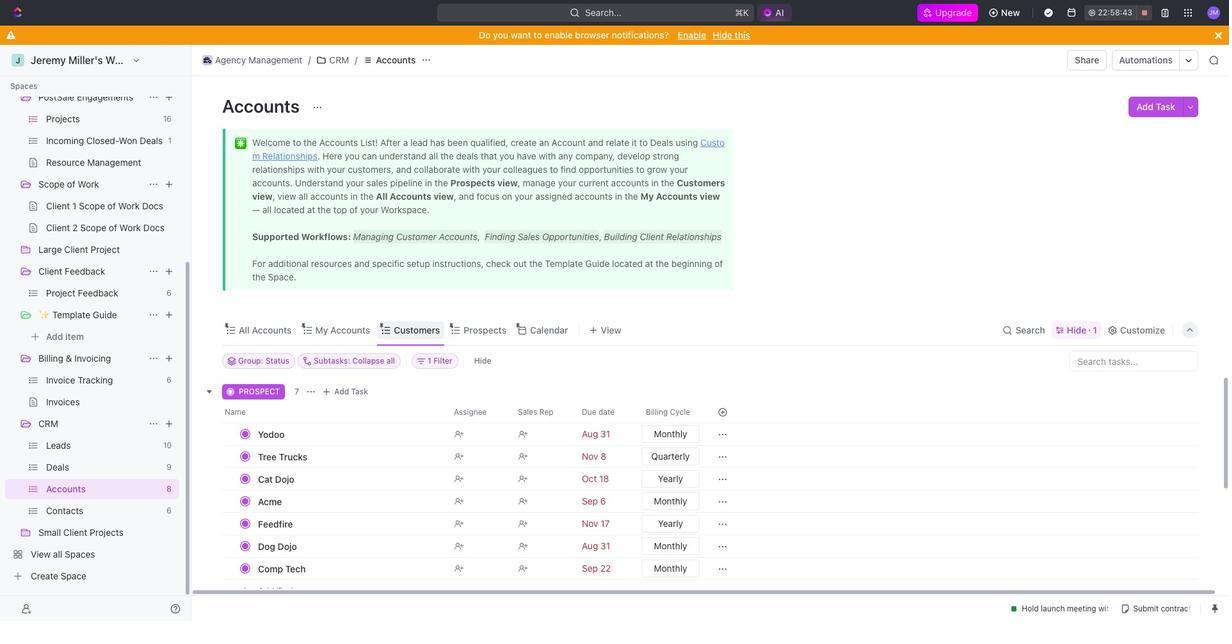 Task type: locate. For each thing, give the bounding box(es) containing it.
billing left the cycle
[[646, 407, 668, 417]]

1 vertical spatial add task
[[334, 387, 368, 396]]

agency management link
[[199, 53, 306, 68], [31, 65, 177, 86]]

1 horizontal spatial agency
[[215, 54, 246, 65]]

0 vertical spatial crm
[[329, 54, 349, 65]]

view inside button
[[601, 324, 622, 335]]

jm
[[1210, 9, 1219, 16]]

1 yearly button from the top
[[639, 468, 703, 491]]

work up client 2 scope of work docs link
[[118, 200, 140, 211]]

1 vertical spatial deals
[[46, 462, 69, 473]]

1 vertical spatial of
[[108, 200, 116, 211]]

0 horizontal spatial hide
[[474, 356, 492, 366]]

calendar link
[[528, 321, 568, 339]]

dojo right dog
[[278, 541, 297, 552]]

0 vertical spatial dojo
[[275, 474, 294, 484]]

customers
[[394, 324, 440, 335]]

2 vertical spatial of
[[109, 222, 117, 233]]

add task button up the name dropdown button at the left bottom of the page
[[319, 384, 373, 400]]

postsale engagements link
[[38, 87, 143, 108]]

monthly button for comp tech
[[639, 557, 703, 580]]

large client project
[[38, 244, 120, 255]]

jeremy
[[31, 54, 66, 66]]

add left item
[[46, 331, 63, 342]]

billing inside billing & invoicing link
[[38, 353, 63, 364]]

feedback inside client feedback link
[[65, 266, 105, 277]]

1 horizontal spatial hide
[[713, 29, 733, 40]]

feedback up project feedback
[[65, 266, 105, 277]]

yearly button for cat dojo
[[639, 468, 703, 491]]

status
[[266, 356, 290, 366]]

client down scope of work
[[46, 200, 70, 211]]

1 vertical spatial hide
[[1067, 324, 1087, 335]]

hide inside "button"
[[474, 356, 492, 366]]

0 vertical spatial billing
[[38, 353, 63, 364]]

crm link
[[313, 53, 352, 68], [38, 414, 143, 434]]

agency management inside tree
[[31, 70, 118, 81]]

ai button
[[758, 4, 792, 22]]

monthly for comp tech
[[654, 563, 688, 574]]

of for 1
[[108, 200, 116, 211]]

0 horizontal spatial billing
[[38, 353, 63, 364]]

3 6 from the top
[[167, 506, 172, 516]]

work down client 1 scope of work docs link
[[120, 222, 141, 233]]

trucks
[[279, 451, 308, 462]]

spaces inside tree
[[65, 549, 95, 560]]

view for view all spaces
[[31, 549, 51, 560]]

projects up incoming on the left
[[46, 113, 80, 124]]

client down contacts
[[63, 527, 87, 538]]

8
[[167, 484, 172, 494]]

feedback down client feedback link
[[78, 288, 118, 298]]

0 vertical spatial management
[[249, 54, 303, 65]]

1 vertical spatial 6
[[167, 375, 172, 385]]

add up the name dropdown button at the left bottom of the page
[[334, 387, 349, 396]]

1 vertical spatial task
[[351, 387, 368, 396]]

0 vertical spatial add task button
[[1129, 97, 1183, 117]]

project down client 2 scope of work docs
[[91, 244, 120, 255]]

projects down 'contacts' link
[[90, 527, 124, 538]]

0 horizontal spatial crm
[[38, 418, 58, 429]]

spaces
[[10, 81, 37, 91], [65, 549, 95, 560]]

all right the collapse
[[387, 356, 395, 366]]

client inside client 2 scope of work docs link
[[46, 222, 70, 233]]

2 yearly from the top
[[658, 518, 683, 529]]

0 horizontal spatial agency management
[[31, 70, 118, 81]]

0 horizontal spatial projects
[[46, 113, 80, 124]]

/
[[308, 54, 311, 65], [355, 54, 358, 65]]

0 horizontal spatial /
[[308, 54, 311, 65]]

1 monthly from the top
[[654, 428, 688, 439]]

management
[[249, 54, 303, 65], [64, 70, 118, 81], [87, 157, 141, 168]]

create space
[[31, 571, 86, 582]]

1 horizontal spatial business time image
[[203, 57, 211, 63]]

3 monthly button from the top
[[639, 535, 703, 558]]

small client projects
[[38, 527, 124, 538]]

accounts
[[376, 54, 416, 65], [222, 95, 304, 117], [252, 324, 292, 335], [331, 324, 370, 335], [46, 484, 86, 494]]

1 vertical spatial project
[[46, 288, 75, 298]]

6
[[167, 288, 172, 298], [167, 375, 172, 385], [167, 506, 172, 516]]

0 vertical spatial accounts link
[[360, 53, 419, 68]]

1 vertical spatial view
[[31, 549, 51, 560]]

tree
[[258, 451, 277, 462]]

0 horizontal spatial project
[[46, 288, 75, 298]]

scope down "resource"
[[38, 179, 65, 190]]

0 vertical spatial deals
[[140, 135, 163, 146]]

1 vertical spatial management
[[64, 70, 118, 81]]

add task up the name dropdown button at the left bottom of the page
[[334, 387, 368, 396]]

jeremy miller's workspace
[[31, 54, 159, 66]]

1 6 from the top
[[167, 288, 172, 298]]

docs up client 2 scope of work docs link
[[142, 200, 163, 211]]

1 vertical spatial feedback
[[78, 288, 118, 298]]

1 horizontal spatial view
[[601, 324, 622, 335]]

1 horizontal spatial /
[[355, 54, 358, 65]]

view button
[[584, 321, 626, 339]]

1 horizontal spatial add task
[[1137, 101, 1176, 112]]

0 vertical spatial work
[[78, 179, 99, 190]]

client 1 scope of work docs link
[[46, 196, 177, 216]]

scope for 2
[[80, 222, 106, 233]]

client down large
[[38, 266, 62, 277]]

0 horizontal spatial add task button
[[319, 384, 373, 400]]

0 horizontal spatial agency
[[31, 70, 62, 81]]

2 monthly from the top
[[654, 496, 688, 507]]

client down 2
[[64, 244, 88, 255]]

tree containing agency management
[[5, 0, 179, 587]]

1 vertical spatial spaces
[[65, 549, 95, 560]]

feedfire
[[258, 518, 293, 529]]

prospects link
[[461, 321, 507, 339]]

4 monthly button from the top
[[639, 557, 703, 580]]

0 horizontal spatial business time image
[[13, 72, 23, 79]]

1 horizontal spatial all
[[387, 356, 395, 366]]

0 horizontal spatial task
[[351, 387, 368, 396]]

2 vertical spatial 6
[[167, 506, 172, 516]]

rep
[[540, 407, 554, 417]]

Search tasks... text field
[[1070, 352, 1198, 371]]

1 vertical spatial crm link
[[38, 414, 143, 434]]

0 vertical spatial docs
[[142, 200, 163, 211]]

billing left &
[[38, 353, 63, 364]]

0 vertical spatial yearly button
[[639, 468, 703, 491]]

cat
[[258, 474, 273, 484]]

cycle
[[670, 407, 690, 417]]

of down client 1 scope of work docs link
[[109, 222, 117, 233]]

billing
[[38, 353, 63, 364], [646, 407, 668, 417]]

0 horizontal spatial add task
[[334, 387, 368, 396]]

monthly for acme
[[654, 496, 688, 507]]

1 left filter
[[428, 356, 432, 366]]

search...
[[586, 7, 622, 18]]

1 horizontal spatial deals
[[140, 135, 163, 146]]

1 horizontal spatial add task button
[[1129, 97, 1183, 117]]

hide left this
[[713, 29, 733, 40]]

1 vertical spatial docs
[[143, 222, 165, 233]]

view
[[601, 324, 622, 335], [31, 549, 51, 560]]

docs down client 1 scope of work docs link
[[143, 222, 165, 233]]

1 vertical spatial agency
[[31, 70, 62, 81]]

dojo right cat
[[275, 474, 294, 484]]

yodoo
[[258, 429, 285, 440]]

monthly button for dog dojo
[[639, 535, 703, 558]]

resource management
[[46, 157, 141, 168]]

add down automations button
[[1137, 101, 1154, 112]]

client inside small client projects link
[[63, 527, 87, 538]]

client
[[46, 200, 70, 211], [46, 222, 70, 233], [64, 244, 88, 255], [38, 266, 62, 277], [63, 527, 87, 538]]

1 horizontal spatial projects
[[90, 527, 124, 538]]

project up template
[[46, 288, 75, 298]]

customize
[[1121, 324, 1166, 335]]

1 inside incoming closed-won deals 1
[[168, 136, 172, 145]]

2 monthly button from the top
[[639, 490, 703, 513]]

add
[[1137, 101, 1154, 112], [46, 331, 63, 342], [334, 387, 349, 396]]

1 horizontal spatial agency management
[[215, 54, 303, 65]]

2 vertical spatial work
[[120, 222, 141, 233]]

3 monthly from the top
[[654, 541, 688, 551]]

0 vertical spatial view
[[601, 324, 622, 335]]

1 horizontal spatial task
[[1156, 101, 1176, 112]]

dog
[[258, 541, 275, 552]]

2 horizontal spatial hide
[[1067, 324, 1087, 335]]

2 yearly button from the top
[[639, 512, 703, 535]]

0 vertical spatial crm link
[[313, 53, 352, 68]]

group: status
[[238, 356, 290, 366]]

yodoo link
[[255, 425, 444, 443]]

of up client 2 scope of work docs link
[[108, 200, 116, 211]]

my accounts link
[[313, 321, 370, 339]]

1 vertical spatial scope
[[79, 200, 105, 211]]

my
[[315, 324, 328, 335]]

1 monthly button from the top
[[639, 423, 703, 446]]

2 vertical spatial hide
[[474, 356, 492, 366]]

business time image inside the sidebar navigation
[[13, 72, 23, 79]]

yearly
[[658, 473, 683, 484], [658, 518, 683, 529]]

feedback inside project feedback link
[[78, 288, 118, 298]]

management for "resource management" "link"
[[87, 157, 141, 168]]

0 vertical spatial 6
[[167, 288, 172, 298]]

1 vertical spatial yearly button
[[639, 512, 703, 535]]

1 horizontal spatial crm link
[[313, 53, 352, 68]]

closed-
[[86, 135, 119, 146]]

all accounts
[[239, 324, 292, 335]]

hide
[[713, 29, 733, 40], [1067, 324, 1087, 335], [474, 356, 492, 366]]

tree inside the sidebar navigation
[[5, 0, 179, 587]]

4 monthly from the top
[[654, 563, 688, 574]]

add task down automations button
[[1137, 101, 1176, 112]]

new button
[[984, 3, 1028, 23]]

scope down scope of work link
[[79, 200, 105, 211]]

2 6 from the top
[[167, 375, 172, 385]]

0 vertical spatial add
[[1137, 101, 1154, 112]]

all
[[387, 356, 395, 366], [53, 549, 62, 560]]

client 2 scope of work docs link
[[46, 218, 177, 238]]

deals down the leads
[[46, 462, 69, 473]]

1 vertical spatial crm
[[38, 418, 58, 429]]

view right "calendar"
[[601, 324, 622, 335]]

dojo
[[275, 474, 294, 484], [278, 541, 297, 552]]

task down subtasks: collapse all
[[351, 387, 368, 396]]

customers link
[[391, 321, 440, 339]]

hide down prospects link
[[474, 356, 492, 366]]

task down automations button
[[1156, 101, 1176, 112]]

1 vertical spatial billing
[[646, 407, 668, 417]]

sidebar navigation
[[0, 0, 194, 621]]

tree
[[5, 0, 179, 587]]

1 horizontal spatial accounts link
[[360, 53, 419, 68]]

✨ template guide
[[38, 309, 117, 320]]

billing for billing cycle
[[646, 407, 668, 417]]

0 vertical spatial yearly
[[658, 473, 683, 484]]

project
[[91, 244, 120, 255], [46, 288, 75, 298]]

business time image
[[203, 57, 211, 63], [13, 72, 23, 79]]

22:58:43
[[1099, 8, 1133, 17]]

1 vertical spatial business time image
[[13, 72, 23, 79]]

1 up 2
[[72, 200, 77, 211]]

work down "resource management" on the left
[[78, 179, 99, 190]]

0 vertical spatial spaces
[[10, 81, 37, 91]]

hide right search
[[1067, 324, 1087, 335]]

0 vertical spatial business time image
[[203, 57, 211, 63]]

16
[[163, 114, 172, 124]]

client inside client feedback link
[[38, 266, 62, 277]]

feedfire link
[[255, 515, 444, 533]]

monthly for dog dojo
[[654, 541, 688, 551]]

scope right 2
[[80, 222, 106, 233]]

0 vertical spatial feedback
[[65, 266, 105, 277]]

✨
[[38, 309, 50, 320]]

6 for tracking
[[167, 375, 172, 385]]

client 1 scope of work docs
[[46, 200, 163, 211]]

quarterly
[[652, 451, 690, 462]]

invoice
[[46, 375, 75, 386]]

client left 2
[[46, 222, 70, 233]]

2
[[72, 222, 78, 233]]

management inside "link"
[[87, 157, 141, 168]]

1 vertical spatial yearly
[[658, 518, 683, 529]]

1 filter button
[[412, 354, 458, 369]]

crm
[[329, 54, 349, 65], [38, 418, 58, 429]]

template
[[52, 309, 90, 320]]

client inside client 1 scope of work docs link
[[46, 200, 70, 211]]

2 vertical spatial scope
[[80, 222, 106, 233]]

1 vertical spatial dojo
[[278, 541, 297, 552]]

view up create
[[31, 549, 51, 560]]

1 horizontal spatial spaces
[[65, 549, 95, 560]]

7
[[295, 387, 299, 396]]

1 inside dropdown button
[[428, 356, 432, 366]]

of down "resource"
[[67, 179, 75, 190]]

dojo for cat dojo
[[275, 474, 294, 484]]

prospects
[[464, 324, 507, 335]]

view inside tree
[[31, 549, 51, 560]]

deals right won
[[140, 135, 163, 146]]

yearly button
[[639, 468, 703, 491], [639, 512, 703, 535]]

0 horizontal spatial accounts link
[[46, 479, 161, 500]]

due
[[582, 407, 597, 417]]

⌘k
[[736, 7, 749, 18]]

browser
[[575, 29, 610, 40]]

calendar
[[530, 324, 568, 335]]

0 vertical spatial scope
[[38, 179, 65, 190]]

1 down 16
[[168, 136, 172, 145]]

1 vertical spatial add task button
[[319, 384, 373, 400]]

do you want to enable browser notifications? enable hide this
[[479, 29, 751, 40]]

1 vertical spatial add
[[46, 331, 63, 342]]

large client project link
[[38, 240, 177, 260]]

0 horizontal spatial view
[[31, 549, 51, 560]]

1 vertical spatial work
[[118, 200, 140, 211]]

✨ template guide link
[[38, 305, 143, 325]]

2 vertical spatial add
[[334, 387, 349, 396]]

billing inside billing cycle dropdown button
[[646, 407, 668, 417]]

to
[[534, 29, 542, 40]]

0 horizontal spatial add
[[46, 331, 63, 342]]

0 vertical spatial projects
[[46, 113, 80, 124]]

large
[[38, 244, 62, 255]]

cat dojo link
[[255, 470, 444, 488]]

spaces down "small client projects"
[[65, 549, 95, 560]]

1 vertical spatial agency management
[[31, 70, 118, 81]]

add task button down automations button
[[1129, 97, 1183, 117]]

0 vertical spatial hide
[[713, 29, 733, 40]]

all up create space
[[53, 549, 62, 560]]

1 horizontal spatial billing
[[646, 407, 668, 417]]

postsale
[[38, 92, 74, 102]]

0 vertical spatial project
[[91, 244, 120, 255]]

spaces down jeremy miller's workspace, , element
[[10, 81, 37, 91]]

1 horizontal spatial project
[[91, 244, 120, 255]]

invoicing
[[74, 353, 111, 364]]

1 yearly from the top
[[658, 473, 683, 484]]



Task type: vqa. For each thing, say whether or not it's contained in the screenshot.


Task type: describe. For each thing, give the bounding box(es) containing it.
invoice tracking link
[[46, 370, 162, 391]]

tech
[[286, 563, 306, 574]]

add item
[[46, 331, 84, 342]]

subtasks:
[[314, 356, 350, 366]]

0 vertical spatial of
[[67, 179, 75, 190]]

scope of work link
[[38, 174, 143, 195]]

0 vertical spatial task
[[1156, 101, 1176, 112]]

invoices link
[[46, 392, 177, 412]]

incoming closed-won deals link
[[46, 131, 163, 151]]

tracking
[[78, 375, 113, 386]]

resource
[[46, 157, 85, 168]]

billing for billing & invoicing
[[38, 353, 63, 364]]

sales rep button
[[510, 402, 574, 423]]

1 horizontal spatial agency management link
[[199, 53, 306, 68]]

6 for feedback
[[167, 288, 172, 298]]

hide button
[[469, 354, 497, 369]]

comp tech link
[[255, 559, 444, 578]]

notifications?
[[612, 29, 669, 40]]

miller's
[[68, 54, 103, 66]]

group:
[[238, 356, 263, 366]]

deals link
[[46, 457, 162, 478]]

billing cycle button
[[639, 402, 703, 423]]

add inside button
[[46, 331, 63, 342]]

acme link
[[255, 492, 444, 511]]

acme
[[258, 496, 282, 507]]

leads
[[46, 440, 71, 451]]

crm inside the sidebar navigation
[[38, 418, 58, 429]]

1 horizontal spatial crm
[[329, 54, 349, 65]]

name button
[[222, 402, 446, 423]]

all inside the sidebar navigation
[[53, 549, 62, 560]]

docs for client 1 scope of work docs
[[142, 200, 163, 211]]

0 vertical spatial agency
[[215, 54, 246, 65]]

0 vertical spatial agency management
[[215, 54, 303, 65]]

2 / from the left
[[355, 54, 358, 65]]

postsale engagements
[[38, 92, 133, 102]]

view all spaces link
[[5, 544, 177, 565]]

enable
[[545, 29, 573, 40]]

date
[[599, 407, 615, 417]]

1 vertical spatial projects
[[90, 527, 124, 538]]

workspace
[[106, 54, 159, 66]]

sales
[[518, 407, 538, 417]]

billing & invoicing link
[[38, 348, 143, 369]]

feedback for client feedback
[[65, 266, 105, 277]]

work for 2
[[120, 222, 141, 233]]

quarterly button
[[639, 445, 703, 468]]

filter
[[434, 356, 453, 366]]

this
[[735, 29, 751, 40]]

9
[[167, 462, 172, 472]]

search button
[[999, 321, 1049, 339]]

work for 1
[[118, 200, 140, 211]]

0 horizontal spatial agency management link
[[31, 65, 177, 86]]

automations button
[[1113, 51, 1180, 70]]

1 horizontal spatial add
[[334, 387, 349, 396]]

scope for 1
[[79, 200, 105, 211]]

upgrade
[[935, 7, 972, 18]]

assignee
[[454, 407, 487, 417]]

0 horizontal spatial spaces
[[10, 81, 37, 91]]

create
[[31, 571, 58, 582]]

of for 2
[[109, 222, 117, 233]]

project feedback link
[[46, 283, 162, 304]]

jeremy miller's workspace, , element
[[12, 54, 24, 67]]

client inside large client project link
[[64, 244, 88, 255]]

projects link
[[46, 109, 158, 129]]

0 vertical spatial all
[[387, 356, 395, 366]]

docs for client 2 scope of work docs
[[143, 222, 165, 233]]

0 horizontal spatial crm link
[[38, 414, 143, 434]]

0 vertical spatial add task
[[1137, 101, 1176, 112]]

10
[[163, 441, 172, 450]]

22:58:43 button
[[1085, 5, 1153, 20]]

2 horizontal spatial add
[[1137, 101, 1154, 112]]

accounts inside the sidebar navigation
[[46, 484, 86, 494]]

upgrade link
[[917, 4, 979, 22]]

feedback for project feedback
[[78, 288, 118, 298]]

dojo for dog dojo
[[278, 541, 297, 552]]

yearly for feedfire
[[658, 518, 683, 529]]

tree trucks link
[[255, 447, 444, 466]]

1 left customize button
[[1093, 324, 1098, 335]]

agency inside the sidebar navigation
[[31, 70, 62, 81]]

monthly button for yodoo
[[639, 423, 703, 446]]

comp
[[258, 563, 283, 574]]

invoice tracking
[[46, 375, 113, 386]]

1 filter
[[428, 356, 453, 366]]

billing & invoicing
[[38, 353, 111, 364]]

you
[[493, 29, 509, 40]]

want
[[511, 29, 531, 40]]

contacts
[[46, 505, 83, 516]]

share button
[[1068, 50, 1108, 70]]

search
[[1016, 324, 1046, 335]]

name
[[225, 407, 246, 417]]

subtasks: collapse all
[[314, 356, 395, 366]]

client for feedback
[[38, 266, 62, 277]]

management for left agency management link
[[64, 70, 118, 81]]

j
[[16, 55, 20, 65]]

hide for hide
[[474, 356, 492, 366]]

prospect
[[239, 387, 280, 396]]

do
[[479, 29, 491, 40]]

billing cycle
[[646, 407, 690, 417]]

deals inside deals link
[[46, 462, 69, 473]]

small client projects link
[[38, 523, 177, 543]]

contacts link
[[46, 501, 162, 521]]

engagements
[[77, 92, 133, 102]]

monthly button for acme
[[639, 490, 703, 513]]

due date
[[582, 407, 615, 417]]

comp tech
[[258, 563, 306, 574]]

invoices
[[46, 396, 80, 407]]

1 vertical spatial accounts link
[[46, 479, 161, 500]]

won
[[119, 135, 137, 146]]

client for 2
[[46, 222, 70, 233]]

dog dojo link
[[255, 537, 444, 556]]

incoming
[[46, 135, 84, 146]]

&
[[66, 353, 72, 364]]

1 / from the left
[[308, 54, 311, 65]]

assignee button
[[446, 402, 510, 423]]

yearly button for feedfire
[[639, 512, 703, 535]]

client feedback link
[[38, 261, 143, 282]]

incoming closed-won deals 1
[[46, 135, 172, 146]]

add item button
[[5, 327, 179, 347]]

enable
[[678, 29, 707, 40]]

yearly for cat dojo
[[658, 473, 683, 484]]

dog dojo
[[258, 541, 297, 552]]

view for view
[[601, 324, 622, 335]]

hide for hide 1
[[1067, 324, 1087, 335]]

monthly for yodoo
[[654, 428, 688, 439]]

cat dojo
[[258, 474, 294, 484]]

client for 1
[[46, 200, 70, 211]]



